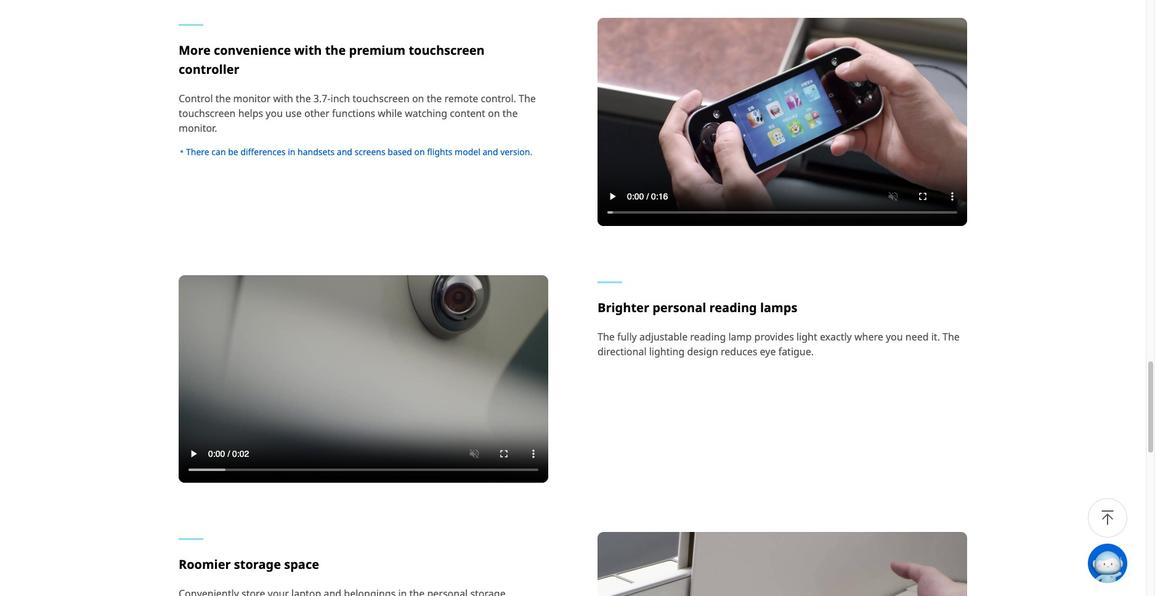 Task type: describe. For each thing, give the bounding box(es) containing it.
you inside control the monitor with the 3.7-inch touchscreen on the remote control. the touchscreen helps you use other functions while watching content on the monitor.
[[266, 107, 283, 120]]

can
[[212, 146, 226, 158]]

1 horizontal spatial the
[[598, 330, 615, 344]]

control the monitor with the 3.7-inch touchscreen on the remote control. the touchscreen helps you use other functions while watching content on the monitor.
[[179, 92, 536, 135]]

1 vertical spatial on
[[488, 107, 500, 120]]

other
[[304, 107, 330, 120]]

the right control at left
[[215, 92, 231, 106]]

touchscreen inside more convenience with the premium touchscreen controller
[[409, 42, 485, 59]]

the for more convenience with the premium touchscreen controller
[[519, 92, 536, 106]]

brighter
[[598, 299, 649, 316]]

directional
[[598, 345, 647, 358]]

there can be differences in handsets and screens based on flights model and version.
[[186, 146, 532, 158]]

0 vertical spatial on
[[412, 92, 424, 106]]

model
[[455, 146, 480, 158]]

fatigue.
[[779, 345, 814, 358]]

use
[[285, 107, 302, 120]]

brighter personal reading lamps
[[598, 299, 797, 316]]

chat w link
[[1088, 544, 1155, 583]]

reduces
[[721, 345, 757, 358]]

storage
[[234, 556, 281, 573]]

design
[[687, 345, 718, 358]]

there
[[186, 146, 209, 158]]

lamp
[[729, 330, 752, 344]]

the up 'watching'
[[427, 92, 442, 106]]

light
[[797, 330, 817, 344]]

the down control.
[[503, 107, 518, 120]]

with inside control the monitor with the 3.7-inch touchscreen on the remote control. the touchscreen helps you use other functions while watching content on the monitor.
[[273, 92, 293, 106]]

remote
[[445, 92, 478, 106]]

need
[[906, 330, 929, 344]]

in
[[288, 146, 295, 158]]

space
[[284, 556, 319, 573]]

lamps
[[760, 299, 797, 316]]

the inside more convenience with the premium touchscreen controller
[[325, 42, 346, 59]]

handsets
[[298, 146, 335, 158]]

exactly
[[820, 330, 852, 344]]

while
[[378, 107, 402, 120]]

differences
[[241, 146, 286, 158]]

you inside the fully adjustable reading lamp provides light exactly where you need it. the directional lighting design reduces eye fatigue.
[[886, 330, 903, 344]]

be
[[228, 146, 238, 158]]

2 vertical spatial touchscreen
[[179, 107, 236, 120]]

with inside more convenience with the premium touchscreen controller
[[294, 42, 322, 59]]

3.7-
[[313, 92, 331, 106]]

the for brighter personal reading lamps
[[943, 330, 960, 344]]

0 vertical spatial reading
[[709, 299, 757, 316]]

more
[[179, 42, 211, 59]]

adjustable
[[639, 330, 688, 344]]

fully
[[617, 330, 637, 344]]

monitor.
[[179, 122, 217, 135]]



Task type: vqa. For each thing, say whether or not it's contained in the screenshot.
Airport link
no



Task type: locate. For each thing, give the bounding box(es) containing it.
and right model
[[483, 146, 498, 158]]

reading inside the fully adjustable reading lamp provides light exactly where you need it. the directional lighting design reduces eye fatigue.
[[690, 330, 726, 344]]

you
[[266, 107, 283, 120], [886, 330, 903, 344]]

screens
[[355, 146, 385, 158]]

reading up lamp
[[709, 299, 757, 316]]

content
[[450, 107, 485, 120]]

2 and from the left
[[483, 146, 498, 158]]

control
[[179, 92, 213, 106]]

2 vertical spatial on
[[414, 146, 425, 158]]

0 horizontal spatial the
[[519, 92, 536, 106]]

and left screens
[[337, 146, 352, 158]]

the up use
[[296, 92, 311, 106]]

0 vertical spatial touchscreen
[[409, 42, 485, 59]]

on down control.
[[488, 107, 500, 120]]

touchscreen up remote
[[409, 42, 485, 59]]

control.
[[481, 92, 516, 106]]

on right 'based'
[[414, 146, 425, 158]]

1 vertical spatial with
[[273, 92, 293, 106]]

the right it.
[[943, 330, 960, 344]]

with up use
[[273, 92, 293, 106]]

it.
[[931, 330, 940, 344]]

based
[[388, 146, 412, 158]]

with up the 3.7-
[[294, 42, 322, 59]]

the right control.
[[519, 92, 536, 106]]

where
[[854, 330, 883, 344]]

version.
[[500, 146, 532, 158]]

1 horizontal spatial you
[[886, 330, 903, 344]]

touchscreen up while
[[353, 92, 410, 106]]

premium
[[349, 42, 406, 59]]

1 horizontal spatial and
[[483, 146, 498, 158]]

and
[[337, 146, 352, 158], [483, 146, 498, 158]]

w
[[1148, 558, 1155, 570]]

2 horizontal spatial the
[[943, 330, 960, 344]]

the left 'fully'
[[598, 330, 615, 344]]

the left premium
[[325, 42, 346, 59]]

1 horizontal spatial with
[[294, 42, 322, 59]]

the inside control the monitor with the 3.7-inch touchscreen on the remote control. the touchscreen helps you use other functions while watching content on the monitor.
[[519, 92, 536, 106]]

1 vertical spatial you
[[886, 330, 903, 344]]

inch
[[331, 92, 350, 106]]

provides
[[754, 330, 794, 344]]

monitor
[[233, 92, 271, 106]]

the
[[325, 42, 346, 59], [215, 92, 231, 106], [296, 92, 311, 106], [427, 92, 442, 106], [503, 107, 518, 120]]

on
[[412, 92, 424, 106], [488, 107, 500, 120], [414, 146, 425, 158]]

eye
[[760, 345, 776, 358]]

roomier storage space
[[179, 556, 319, 573]]

personal
[[653, 299, 706, 316]]

0 horizontal spatial you
[[266, 107, 283, 120]]

1 and from the left
[[337, 146, 352, 158]]

1 vertical spatial reading
[[690, 330, 726, 344]]

on up 'watching'
[[412, 92, 424, 106]]

0 vertical spatial you
[[266, 107, 283, 120]]

chat w
[[1127, 558, 1155, 570]]

with
[[294, 42, 322, 59], [273, 92, 293, 106]]

functions
[[332, 107, 375, 120]]

helps
[[238, 107, 263, 120]]

you left the need
[[886, 330, 903, 344]]

more convenience with the premium touchscreen controller
[[179, 42, 485, 78]]

lighting
[[649, 345, 685, 358]]

the fully adjustable reading lamp provides light exactly where you need it. the directional lighting design reduces eye fatigue.
[[598, 330, 960, 358]]

controller
[[179, 61, 239, 78]]

chat
[[1127, 558, 1146, 570]]

convenience
[[214, 42, 291, 59]]

reading up design
[[690, 330, 726, 344]]

0 vertical spatial with
[[294, 42, 322, 59]]

touchscreen up monitor.
[[179, 107, 236, 120]]

reading
[[709, 299, 757, 316], [690, 330, 726, 344]]

0 horizontal spatial with
[[273, 92, 293, 106]]

flights
[[427, 146, 452, 158]]

touchscreen
[[409, 42, 485, 59], [353, 92, 410, 106], [179, 107, 236, 120]]

roomier
[[179, 556, 231, 573]]

1 vertical spatial touchscreen
[[353, 92, 410, 106]]

0 horizontal spatial and
[[337, 146, 352, 158]]

you left use
[[266, 107, 283, 120]]

the
[[519, 92, 536, 106], [598, 330, 615, 344], [943, 330, 960, 344]]

watching
[[405, 107, 447, 120]]



